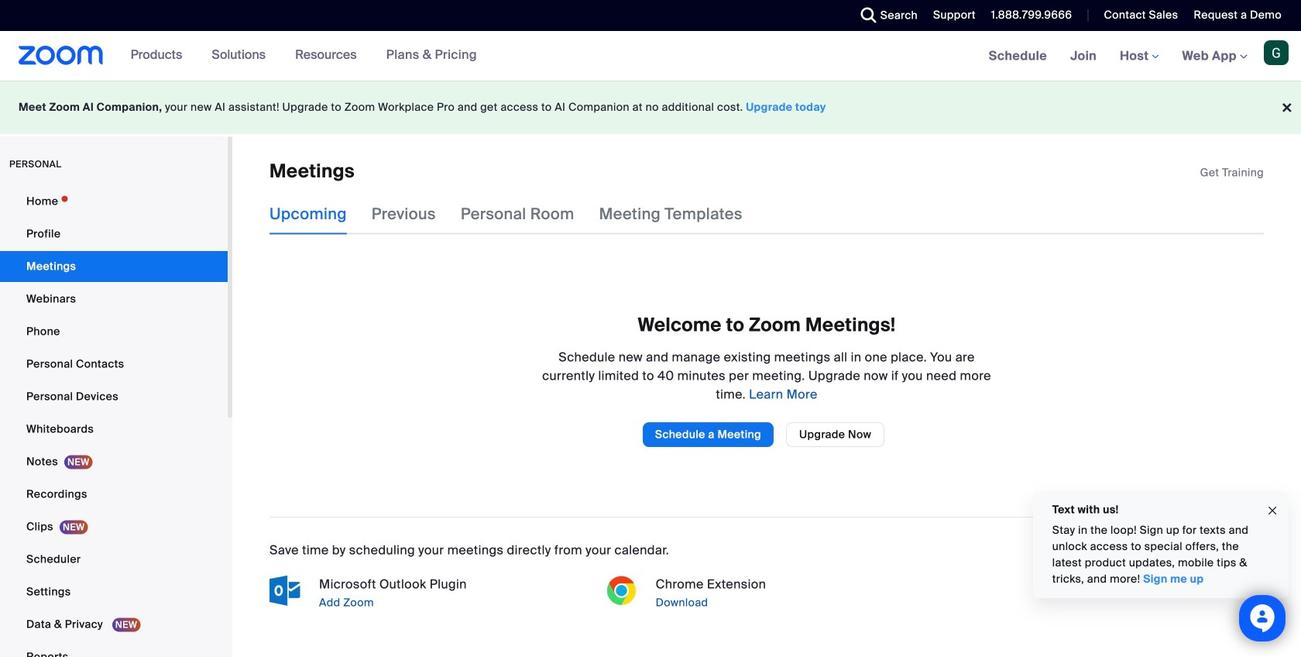 Task type: locate. For each thing, give the bounding box(es) containing it.
banner
[[0, 31, 1302, 82]]

zoom logo image
[[19, 46, 104, 65]]

application
[[1201, 165, 1264, 181]]

personal menu menu
[[0, 186, 228, 657]]

product information navigation
[[119, 31, 489, 81]]

meetings navigation
[[978, 31, 1302, 82]]

close image
[[1267, 502, 1279, 520]]

footer
[[0, 81, 1302, 134]]



Task type: describe. For each thing, give the bounding box(es) containing it.
profile picture image
[[1264, 40, 1289, 65]]

tabs of meeting tab list
[[270, 194, 768, 234]]



Task type: vqa. For each thing, say whether or not it's contained in the screenshot.
Personal Meeting ID 638 666 9249
no



